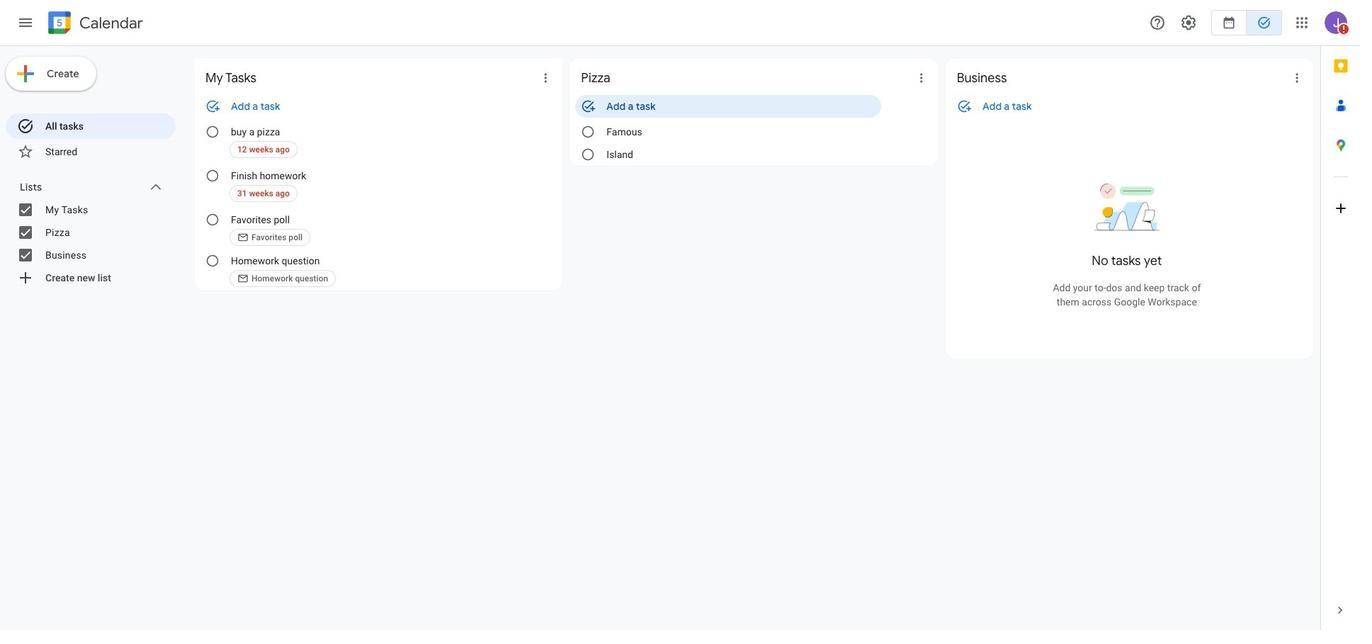 Task type: vqa. For each thing, say whether or not it's contained in the screenshot.
Birthdays LINK
no



Task type: locate. For each thing, give the bounding box(es) containing it.
heading
[[77, 15, 143, 32]]

tab list
[[1322, 46, 1361, 590]]

support menu image
[[1150, 14, 1167, 31]]

tasks sidebar image
[[17, 14, 34, 31]]



Task type: describe. For each thing, give the bounding box(es) containing it.
settings menu image
[[1181, 14, 1198, 31]]

heading inside calendar element
[[77, 15, 143, 32]]

calendar element
[[45, 9, 143, 40]]



